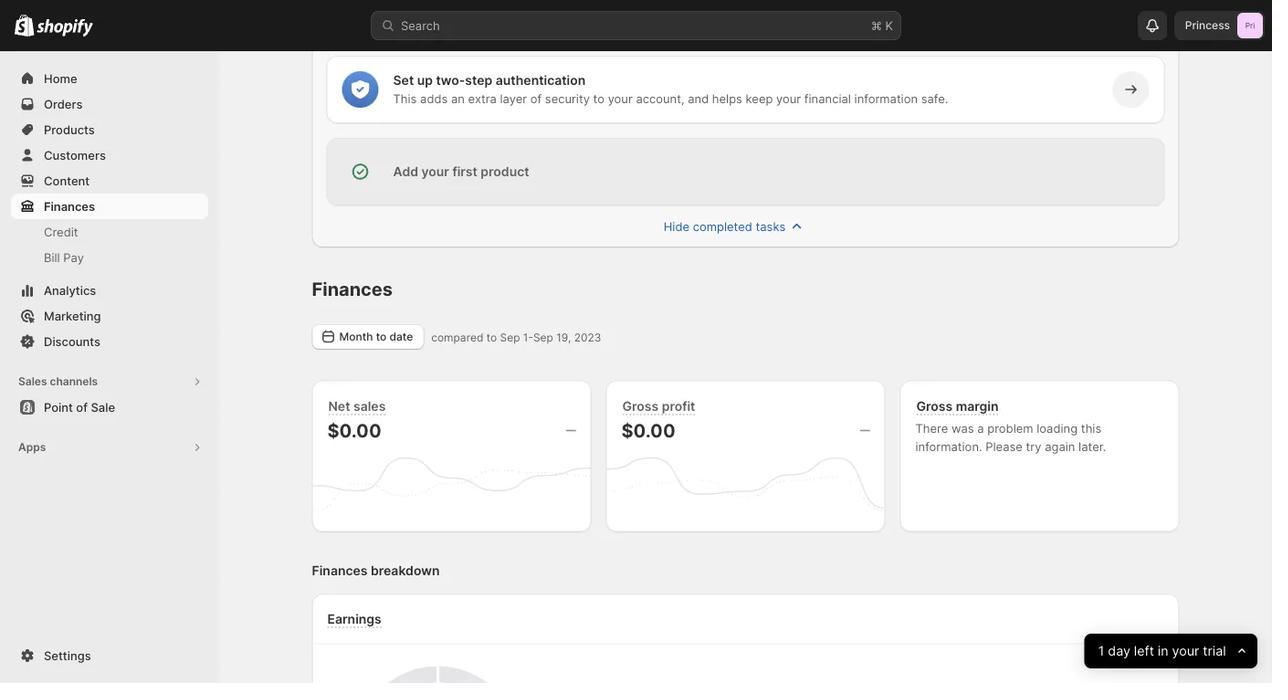 Task type: describe. For each thing, give the bounding box(es) containing it.
customers link
[[11, 143, 208, 168]]

to inside dropdown button
[[376, 330, 387, 343]]

princess
[[1186, 19, 1230, 32]]

credit
[[44, 225, 78, 239]]

there
[[916, 422, 948, 436]]

on
[[471, 9, 485, 23]]

month to date
[[339, 330, 413, 343]]

1 tax from the left
[[569, 0, 586, 5]]

authentication
[[496, 73, 586, 88]]

no change image
[[860, 423, 870, 438]]

k
[[886, 18, 893, 32]]

finances link
[[11, 194, 208, 219]]

security
[[545, 91, 590, 106]]

your left first
[[422, 164, 449, 180]]

home
[[44, 71, 77, 85]]

your right keep
[[777, 91, 801, 106]]

problem
[[988, 422, 1034, 436]]

gross for gross margin there was a problem loading this information. please try again later.
[[917, 398, 953, 414]]

business
[[707, 0, 756, 5]]

sales
[[18, 375, 47, 388]]

add
[[393, 164, 418, 180]]

content
[[44, 174, 90, 188]]

1 sep from the left
[[500, 331, 520, 344]]

this
[[1081, 422, 1102, 436]]

helps
[[712, 91, 743, 106]]

hide
[[664, 219, 690, 233]]

sales inside you're required to collect sales tax in states where your business has a tax obligation. you'll see the amount of tax your store has collected on the finances overview.
[[536, 0, 565, 5]]

two-
[[436, 73, 465, 88]]

to inside you're required to collect sales tax in states where your business has a tax obligation. you'll see the amount of tax your store has collected on the finances overview.
[[481, 0, 493, 5]]

gross for gross profit
[[623, 398, 659, 414]]

your left store
[[1034, 0, 1059, 5]]

your right where
[[679, 0, 703, 5]]

1 day left in your trial
[[1099, 644, 1227, 659]]

finances up earnings on the left of the page
[[312, 563, 368, 578]]

⌘ k
[[871, 18, 893, 32]]

month
[[339, 330, 373, 343]]

completed
[[693, 219, 753, 233]]

in inside dropdown button
[[1158, 644, 1169, 659]]

finances inside you're required to collect sales tax in states where your business has a tax obligation. you'll see the amount of tax your store has collected on the finances overview.
[[510, 9, 561, 23]]

step
[[465, 73, 493, 88]]

sale
[[91, 400, 115, 414]]

point of sale button
[[0, 395, 219, 420]]

0 horizontal spatial the
[[489, 9, 507, 23]]

0 horizontal spatial shopify image
[[15, 14, 34, 36]]

tasks
[[756, 219, 786, 233]]

gross margin there was a problem loading this information. please try again later.
[[916, 398, 1107, 454]]

profit
[[662, 398, 696, 414]]

breakdown
[[371, 563, 440, 578]]

and
[[688, 91, 709, 106]]

net
[[328, 398, 350, 414]]

search
[[401, 18, 440, 32]]

required
[[431, 0, 478, 5]]

discounts
[[44, 334, 100, 349]]

point
[[44, 400, 73, 414]]

you're required to collect sales tax in states where your business has a tax obligation. you'll see the amount of tax your store has collected on the finances overview. link
[[327, 0, 1165, 41]]

please
[[986, 440, 1023, 454]]

earnings button
[[323, 609, 386, 629]]

information
[[855, 91, 918, 106]]

set up two-step authentication this adds an extra layer of security to your account, and helps keep your financial information safe.
[[393, 73, 949, 106]]

settings link
[[11, 643, 208, 669]]

see
[[908, 0, 928, 5]]

add your first product
[[393, 164, 529, 180]]

compared to sep 1-sep 19, 2023
[[431, 331, 601, 344]]

home link
[[11, 66, 208, 91]]

left
[[1135, 644, 1155, 659]]

orders
[[44, 97, 83, 111]]

of inside "set up two-step authentication this adds an extra layer of security to your account, and helps keep your financial information safe."
[[531, 91, 542, 106]]

margin
[[956, 398, 999, 414]]

safe.
[[921, 91, 949, 106]]

sales channels
[[18, 375, 98, 388]]

where
[[640, 0, 675, 5]]

this
[[393, 91, 417, 106]]

overview.
[[564, 9, 619, 23]]

extra
[[468, 91, 497, 106]]

in inside you're required to collect sales tax in states where your business has a tax obligation. you'll see the amount of tax your store has collected on the finances overview.
[[589, 0, 599, 5]]

product
[[481, 164, 529, 180]]

keep
[[746, 91, 773, 106]]

1
[[1099, 644, 1105, 659]]

sales channels button
[[11, 369, 208, 395]]



Task type: locate. For each thing, give the bounding box(es) containing it.
tax up overview.
[[569, 0, 586, 5]]

the right see
[[931, 0, 950, 5]]

apps
[[18, 441, 46, 454]]

earnings
[[327, 611, 382, 627]]

obligation.
[[814, 0, 872, 5]]

sep left 19,
[[533, 331, 554, 344]]

your left account,
[[608, 91, 633, 106]]

1 horizontal spatial sales
[[536, 0, 565, 5]]

month to date button
[[312, 324, 424, 350]]

in right left
[[1158, 644, 1169, 659]]

2 horizontal spatial of
[[999, 0, 1010, 5]]

bill
[[44, 250, 60, 264]]

2 $0.00 from the left
[[622, 419, 676, 442]]

0 horizontal spatial of
[[76, 400, 88, 414]]

0 horizontal spatial has
[[393, 9, 413, 23]]

gross up there
[[917, 398, 953, 414]]

compared
[[431, 331, 484, 344]]

an
[[451, 91, 465, 106]]

1 vertical spatial has
[[393, 9, 413, 23]]

$0.00 down gross profit in the bottom of the page
[[622, 419, 676, 442]]

was
[[952, 422, 974, 436]]

3 tax from the left
[[1013, 0, 1031, 5]]

you'll
[[875, 0, 905, 5]]

1-
[[523, 331, 533, 344]]

shopify image
[[15, 14, 34, 36], [37, 19, 93, 37]]

again
[[1045, 440, 1076, 454]]

sep left 1-
[[500, 331, 520, 344]]

to left the date
[[376, 330, 387, 343]]

tax left 'obligation.'
[[793, 0, 810, 5]]

1 $0.00 from the left
[[327, 419, 382, 442]]

1 horizontal spatial $0.00
[[622, 419, 676, 442]]

your inside dropdown button
[[1173, 644, 1200, 659]]

net sales button
[[324, 396, 390, 416]]

1 horizontal spatial shopify image
[[37, 19, 93, 37]]

gross left profit
[[623, 398, 659, 414]]

settings
[[44, 649, 91, 663]]

finances down collect
[[510, 9, 561, 23]]

finances up month
[[312, 278, 393, 301]]

1 horizontal spatial sep
[[533, 331, 554, 344]]

a right business
[[783, 0, 790, 5]]

0 horizontal spatial tax
[[569, 0, 586, 5]]

no change image
[[566, 423, 576, 438]]

content link
[[11, 168, 208, 194]]

tax
[[569, 0, 586, 5], [793, 0, 810, 5], [1013, 0, 1031, 5]]

1 horizontal spatial in
[[1158, 644, 1169, 659]]

gross
[[623, 398, 659, 414], [917, 398, 953, 414]]

finances
[[510, 9, 561, 23], [44, 199, 95, 213], [312, 278, 393, 301], [312, 563, 368, 578]]

in up overview.
[[589, 0, 599, 5]]

2 gross from the left
[[917, 398, 953, 414]]

to up on
[[481, 0, 493, 5]]

bill pay link
[[11, 245, 208, 270]]

a right was
[[978, 422, 984, 436]]

1 horizontal spatial of
[[531, 91, 542, 106]]

0 horizontal spatial $0.00
[[327, 419, 382, 442]]

credit link
[[11, 219, 208, 245]]

trial
[[1204, 644, 1227, 659]]

adds
[[420, 91, 448, 106]]

0 vertical spatial of
[[999, 0, 1010, 5]]

pay
[[63, 250, 84, 264]]

collect
[[496, 0, 533, 5]]

2 tax from the left
[[793, 0, 810, 5]]

2023
[[574, 331, 601, 344]]

analytics link
[[11, 278, 208, 303]]

store
[[1062, 0, 1091, 5]]

1 horizontal spatial tax
[[793, 0, 810, 5]]

net sales
[[328, 398, 386, 414]]

set up two-step authentication image
[[351, 80, 370, 99]]

bill pay
[[44, 250, 84, 264]]

0 horizontal spatial in
[[589, 0, 599, 5]]

date
[[390, 330, 413, 343]]

$0.00 down net sales
[[327, 419, 382, 442]]

0 horizontal spatial sales
[[353, 398, 386, 414]]

you're
[[393, 0, 428, 5]]

a inside you're required to collect sales tax in states where your business has a tax obligation. you'll see the amount of tax your store has collected on the finances overview.
[[783, 0, 790, 5]]

sales right net
[[353, 398, 386, 414]]

information.
[[916, 440, 983, 454]]

sales right collect
[[536, 0, 565, 5]]

2 horizontal spatial tax
[[1013, 0, 1031, 5]]

1 horizontal spatial has
[[760, 0, 780, 5]]

first
[[453, 164, 478, 180]]

19,
[[557, 331, 571, 344]]

gross profit button
[[618, 396, 700, 416]]

your
[[679, 0, 703, 5], [1034, 0, 1059, 5], [608, 91, 633, 106], [777, 91, 801, 106], [422, 164, 449, 180], [1173, 644, 1200, 659]]

1 horizontal spatial a
[[978, 422, 984, 436]]

customers
[[44, 148, 106, 162]]

up
[[417, 73, 433, 88]]

0 vertical spatial has
[[760, 0, 780, 5]]

tax right amount at the right of the page
[[1013, 0, 1031, 5]]

account,
[[636, 91, 685, 106]]

0 vertical spatial the
[[931, 0, 950, 5]]

layer
[[500, 91, 527, 106]]

in
[[589, 0, 599, 5], [1158, 644, 1169, 659]]

0 horizontal spatial sep
[[500, 331, 520, 344]]

to right security
[[593, 91, 605, 106]]

$0.00 for net
[[327, 419, 382, 442]]

gross inside dropdown button
[[623, 398, 659, 414]]

sales inside dropdown button
[[353, 398, 386, 414]]

the right on
[[489, 9, 507, 23]]

products link
[[11, 117, 208, 143]]

princess image
[[1238, 13, 1263, 38]]

$0.00 for gross
[[622, 419, 676, 442]]

1 vertical spatial sales
[[353, 398, 386, 414]]

your left trial
[[1173, 644, 1200, 659]]

point of sale link
[[11, 395, 208, 420]]

states
[[603, 0, 637, 5]]

channels
[[50, 375, 98, 388]]

1 horizontal spatial the
[[931, 0, 950, 5]]

finances breakdown
[[312, 563, 440, 578]]

1 vertical spatial in
[[1158, 644, 1169, 659]]

you're required to collect sales tax in states where your business has a tax obligation. you'll see the amount of tax your store has collected on the finances overview.
[[393, 0, 1091, 23]]

0 vertical spatial a
[[783, 0, 790, 5]]

has down 'you're'
[[393, 9, 413, 23]]

to inside "set up two-step authentication this adds an extra layer of security to your account, and helps keep your financial information safe."
[[593, 91, 605, 106]]

gross inside gross margin there was a problem loading this information. please try again later.
[[917, 398, 953, 414]]

finances down content
[[44, 199, 95, 213]]

to
[[481, 0, 493, 5], [593, 91, 605, 106], [376, 330, 387, 343], [487, 331, 497, 344]]

a inside gross margin there was a problem loading this information. please try again later.
[[978, 422, 984, 436]]

0 horizontal spatial a
[[783, 0, 790, 5]]

1 day left in your trial button
[[1085, 634, 1258, 669]]

has right business
[[760, 0, 780, 5]]

point of sale
[[44, 400, 115, 414]]

day
[[1109, 644, 1131, 659]]

hide completed tasks
[[664, 219, 786, 233]]

1 vertical spatial the
[[489, 9, 507, 23]]

orders link
[[11, 91, 208, 117]]

try
[[1026, 440, 1042, 454]]

apps button
[[11, 435, 208, 460]]

of inside button
[[76, 400, 88, 414]]

marketing
[[44, 309, 101, 323]]

0 horizontal spatial gross
[[623, 398, 659, 414]]

1 vertical spatial a
[[978, 422, 984, 436]]

discounts link
[[11, 329, 208, 354]]

1 horizontal spatial gross
[[917, 398, 953, 414]]

0 vertical spatial in
[[589, 0, 599, 5]]

of left sale on the left
[[76, 400, 88, 414]]

gross profit
[[623, 398, 696, 414]]

of right amount at the right of the page
[[999, 0, 1010, 5]]

1 vertical spatial of
[[531, 91, 542, 106]]

loading
[[1037, 422, 1078, 436]]

amount
[[953, 0, 995, 5]]

to right compared at left
[[487, 331, 497, 344]]

has
[[760, 0, 780, 5], [393, 9, 413, 23]]

later.
[[1079, 440, 1107, 454]]

2 sep from the left
[[533, 331, 554, 344]]

of down authentication
[[531, 91, 542, 106]]

⌘
[[871, 18, 882, 32]]

hide completed tasks button
[[316, 214, 1154, 239]]

1 gross from the left
[[623, 398, 659, 414]]

of inside you're required to collect sales tax in states where your business has a tax obligation. you'll see the amount of tax your store has collected on the finances overview.
[[999, 0, 1010, 5]]

the
[[931, 0, 950, 5], [489, 9, 507, 23]]

collected
[[417, 9, 468, 23]]

set
[[393, 73, 414, 88]]

0 vertical spatial sales
[[536, 0, 565, 5]]

2 vertical spatial of
[[76, 400, 88, 414]]



Task type: vqa. For each thing, say whether or not it's contained in the screenshot.
'DIALOG'
no



